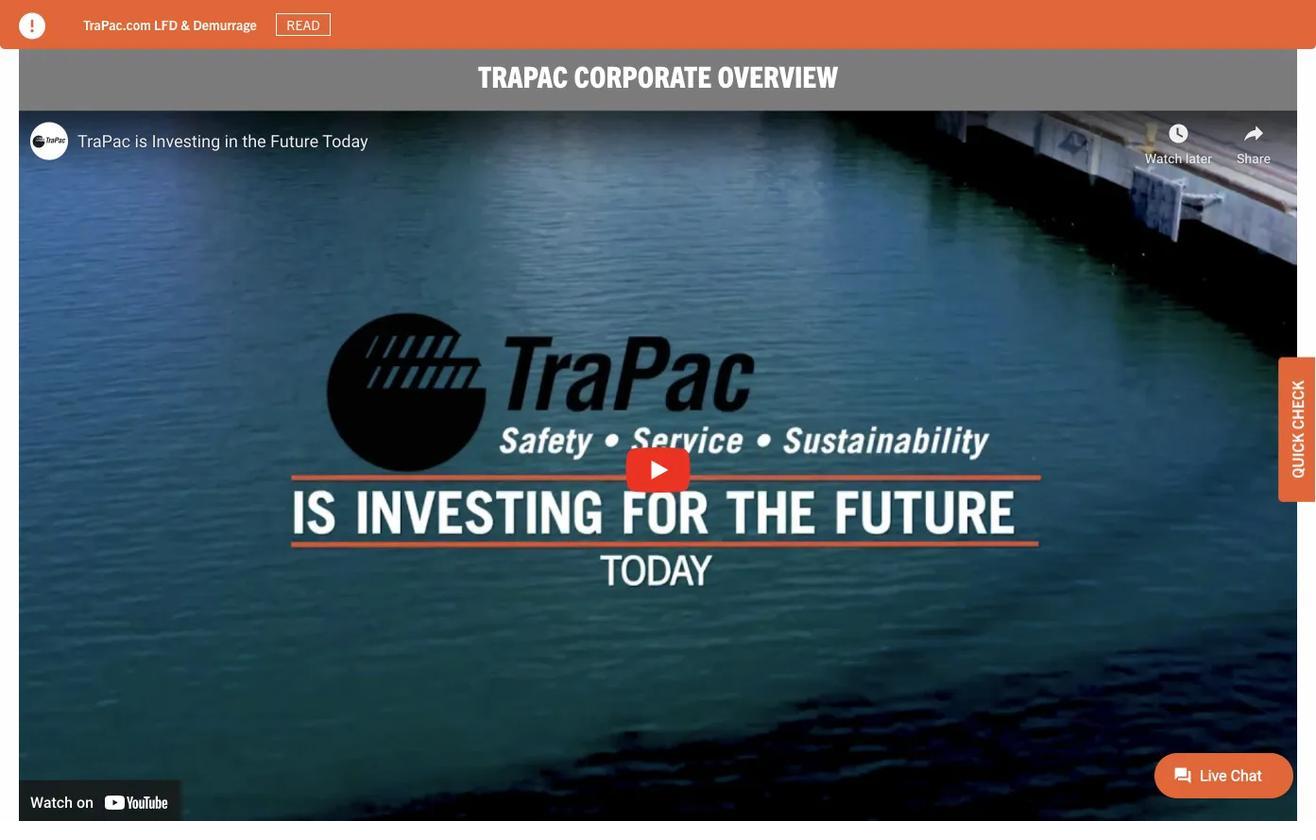 Task type: locate. For each thing, give the bounding box(es) containing it.
lfd
[[154, 16, 178, 33]]

trapac
[[478, 57, 568, 94]]

quick check
[[1288, 381, 1307, 479]]

read
[[287, 16, 320, 33]]

overview
[[718, 57, 838, 94]]

quick check link
[[1278, 357, 1316, 502]]

check
[[1288, 381, 1307, 430]]

trapac.com lfd & demurrage
[[83, 16, 257, 33]]

quick
[[1288, 433, 1307, 479]]



Task type: vqa. For each thing, say whether or not it's contained in the screenshot.
Us at top right
no



Task type: describe. For each thing, give the bounding box(es) containing it.
demurrage
[[193, 16, 257, 33]]

solid image
[[19, 13, 45, 39]]

trapac corporate overview
[[478, 57, 838, 94]]

corporate
[[574, 57, 712, 94]]

read link
[[276, 13, 331, 36]]

&
[[181, 16, 190, 33]]

trapac.com
[[83, 16, 151, 33]]



